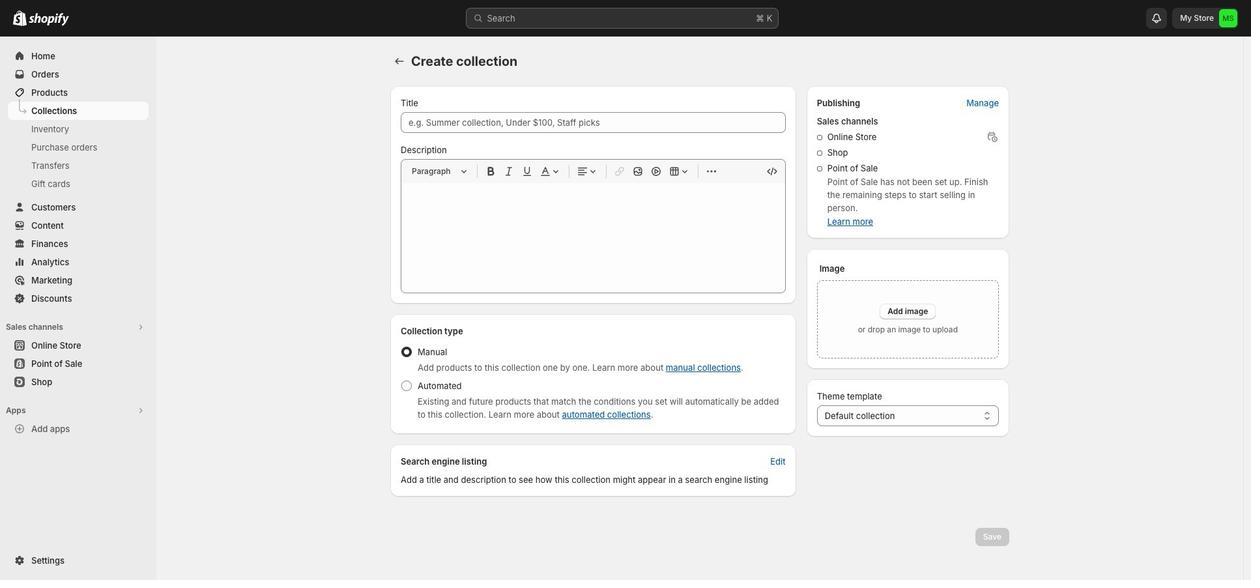 Task type: describe. For each thing, give the bounding box(es) containing it.
1 horizontal spatial shopify image
[[29, 13, 69, 26]]



Task type: locate. For each thing, give the bounding box(es) containing it.
0 horizontal spatial shopify image
[[13, 10, 27, 26]]

my store image
[[1220, 9, 1238, 27]]

e.g. Summer collection, Under $100, Staff picks text field
[[401, 112, 786, 133]]

shopify image
[[13, 10, 27, 26], [29, 13, 69, 26]]



Task type: vqa. For each thing, say whether or not it's contained in the screenshot.
Duplicating this segment will create and save a new segment.
no



